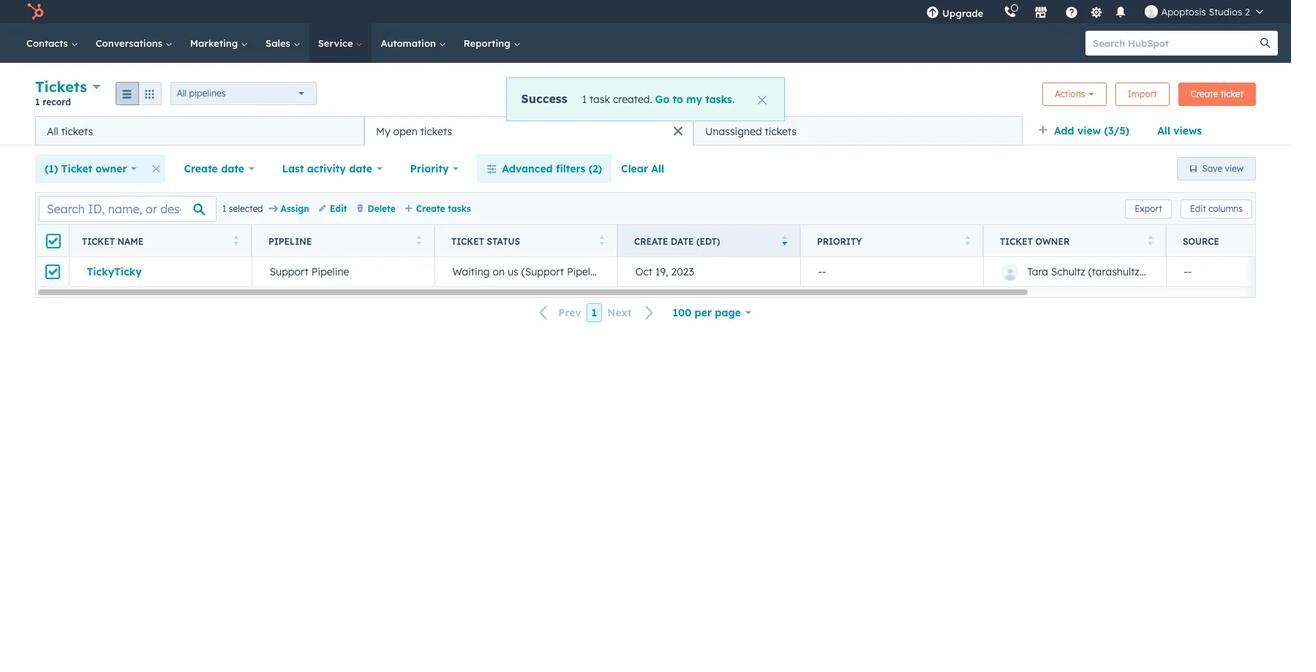 Task type: locate. For each thing, give the bounding box(es) containing it.
create left tasks
[[416, 203, 445, 214]]

2 -- from the left
[[1184, 266, 1192, 279]]

pipeline right support
[[311, 266, 349, 279]]

ticket name
[[82, 236, 144, 247]]

2 edit from the left
[[1190, 203, 1206, 214]]

task
[[590, 93, 610, 106]]

1 inside button
[[592, 307, 597, 320]]

hubspot image
[[26, 3, 44, 20]]

0 horizontal spatial priority
[[410, 162, 449, 176]]

all down the 1 record in the left top of the page
[[47, 125, 58, 138]]

edit for edit
[[330, 203, 347, 214]]

priority right descending sort. press to sort ascending. element
[[817, 236, 862, 247]]

0 vertical spatial owner
[[95, 162, 127, 176]]

upgrade
[[943, 7, 984, 19]]

5 press to sort. element from the left
[[1147, 235, 1153, 248]]

studios
[[1209, 6, 1242, 18]]

3 tickets from the left
[[765, 125, 797, 138]]

0 vertical spatial view
[[1078, 124, 1101, 138]]

pipeline
[[268, 236, 312, 247], [311, 266, 349, 279]]

ticket
[[1221, 88, 1244, 99]]

press to sort. element
[[233, 235, 238, 248], [416, 235, 421, 248], [599, 235, 604, 248], [965, 235, 970, 248], [1147, 235, 1153, 248]]

press to sort. image left ticket owner
[[965, 235, 970, 245]]

4 press to sort. image from the left
[[965, 235, 970, 245]]

1 horizontal spatial --
[[1184, 266, 1192, 279]]

apoptosis studios 2 button
[[1136, 0, 1272, 23]]

unassigned tickets
[[705, 125, 797, 138]]

0 vertical spatial priority
[[410, 162, 449, 176]]

ticket left name
[[82, 236, 115, 247]]

create down all tickets button
[[184, 162, 218, 176]]

press to sort. image down export 'button' on the right top of the page
[[1147, 235, 1153, 245]]

view
[[1078, 124, 1101, 138], [1225, 163, 1244, 174]]

descending sort. press to sort ascending. image
[[782, 235, 787, 245]]

create date button
[[174, 154, 264, 184]]

2
[[1245, 6, 1250, 18]]

clear all
[[621, 162, 664, 176]]

edit left columns
[[1190, 203, 1206, 214]]

marketing
[[190, 37, 241, 49]]

all views
[[1157, 124, 1202, 138]]

0 horizontal spatial date
[[221, 162, 244, 176]]

my open tickets button
[[364, 116, 694, 146]]

save view
[[1202, 163, 1244, 174]]

my
[[686, 93, 702, 106]]

add
[[1054, 124, 1074, 138]]

view for add
[[1078, 124, 1101, 138]]

create inside popup button
[[184, 162, 218, 176]]

create for create date (edt)
[[634, 236, 668, 247]]

date left (edt)
[[671, 236, 694, 247]]

upgrade image
[[926, 7, 940, 20]]

tickets for all tickets
[[61, 125, 93, 138]]

0 horizontal spatial -- button
[[800, 258, 983, 287]]

export
[[1135, 203, 1162, 214]]

3 press to sort. element from the left
[[599, 235, 604, 248]]

support pipeline button
[[252, 258, 435, 287]]

menu
[[916, 0, 1274, 23]]

notifications image
[[1115, 7, 1128, 20]]

--
[[818, 266, 826, 279], [1184, 266, 1192, 279]]

1 vertical spatial pipeline
[[311, 266, 349, 279]]

created.
[[613, 93, 652, 106]]

all inside "popup button"
[[177, 87, 187, 98]]

waiting on us (support pipeline)
[[452, 266, 608, 279]]

1 press to sort. element from the left
[[233, 235, 238, 248]]

1 inside success alert
[[582, 93, 587, 106]]

owner up search id, name, or description 'search field'
[[95, 162, 127, 176]]

create up oct on the top
[[634, 236, 668, 247]]

tickets right open
[[420, 125, 452, 138]]

2 -- button from the left
[[1166, 258, 1291, 287]]

view right "save"
[[1225, 163, 1244, 174]]

0 horizontal spatial edit
[[330, 203, 347, 214]]

2 horizontal spatial date
[[671, 236, 694, 247]]

1 task created. go to my tasks.
[[582, 93, 735, 106]]

ticket up tara
[[1000, 236, 1033, 247]]

1 horizontal spatial owner
[[1035, 236, 1070, 247]]

press to sort. image down 1 selected
[[233, 235, 238, 245]]

press to sort. element left ticket owner
[[965, 235, 970, 248]]

page
[[715, 307, 741, 320]]

date for create date (edt)
[[671, 236, 694, 247]]

1 left record
[[35, 97, 40, 108]]

1 selected
[[222, 203, 263, 214]]

view right add
[[1078, 124, 1101, 138]]

1 horizontal spatial date
[[349, 162, 372, 176]]

pipeline)
[[567, 266, 608, 279]]

date for create date
[[221, 162, 244, 176]]

date
[[221, 162, 244, 176], [349, 162, 372, 176], [671, 236, 694, 247]]

1 horizontal spatial view
[[1225, 163, 1244, 174]]

1 horizontal spatial edit
[[1190, 203, 1206, 214]]

oct 19, 2023
[[635, 266, 694, 279]]

all pipelines
[[177, 87, 226, 98]]

100 per page
[[673, 307, 741, 320]]

date right activity
[[349, 162, 372, 176]]

19,
[[655, 266, 668, 279]]

all for all pipelines
[[177, 87, 187, 98]]

edit left delete button
[[330, 203, 347, 214]]

1 horizontal spatial -- button
[[1166, 258, 1291, 287]]

create inside tickets banner
[[1191, 88, 1218, 99]]

create date
[[184, 162, 244, 176]]

pipeline up support
[[268, 236, 312, 247]]

press to sort. element down 1 selected
[[233, 235, 238, 248]]

clear
[[621, 162, 648, 176]]

prev button
[[531, 304, 586, 323]]

us
[[508, 266, 519, 279]]

create for create tasks
[[416, 203, 445, 214]]

view inside add view (3/5) popup button
[[1078, 124, 1101, 138]]

calling icon image
[[1004, 6, 1017, 19]]

1 left 'selected'
[[222, 203, 226, 214]]

1 - from the left
[[818, 266, 822, 279]]

0 horizontal spatial tickets
[[61, 125, 93, 138]]

date inside the create date popup button
[[221, 162, 244, 176]]

press to sort. image for priority
[[965, 235, 970, 245]]

edit for edit columns
[[1190, 203, 1206, 214]]

1 horizontal spatial tickets
[[420, 125, 452, 138]]

1 inside tickets banner
[[35, 97, 40, 108]]

1 vertical spatial view
[[1225, 163, 1244, 174]]

ticket right (1)
[[61, 162, 92, 176]]

0 horizontal spatial view
[[1078, 124, 1101, 138]]

press to sort. image for ticket owner
[[1147, 235, 1153, 245]]

1 horizontal spatial priority
[[817, 236, 862, 247]]

priority
[[410, 162, 449, 176], [817, 236, 862, 247]]

tickets down record
[[61, 125, 93, 138]]

menu item
[[994, 0, 997, 23]]

1 record
[[35, 97, 71, 108]]

all left views
[[1157, 124, 1170, 138]]

2 horizontal spatial tickets
[[765, 125, 797, 138]]

1 tickets from the left
[[61, 125, 93, 138]]

-
[[818, 266, 822, 279], [822, 266, 826, 279], [1184, 266, 1188, 279], [1188, 266, 1192, 279]]

date up 1 selected
[[221, 162, 244, 176]]

save
[[1202, 163, 1223, 174]]

tickets down 'close' icon
[[765, 125, 797, 138]]

create left ticket
[[1191, 88, 1218, 99]]

0 horizontal spatial owner
[[95, 162, 127, 176]]

1 for 1 selected
[[222, 203, 226, 214]]

1 edit from the left
[[330, 203, 347, 214]]

view inside the 'save view' button
[[1225, 163, 1244, 174]]

apoptosis
[[1161, 6, 1206, 18]]

automation link
[[372, 23, 455, 63]]

date inside last activity date popup button
[[349, 162, 372, 176]]

0 vertical spatial pipeline
[[268, 236, 312, 247]]

ticket up waiting in the left of the page
[[451, 236, 484, 247]]

tasks.
[[705, 93, 735, 106]]

create ticket button
[[1178, 82, 1256, 106]]

tickets banner
[[35, 76, 1256, 116]]

press to sort. image down create tasks button
[[416, 235, 421, 245]]

1 vertical spatial priority
[[817, 236, 862, 247]]

(1) ticket owner button
[[35, 154, 147, 184]]

ticket inside popup button
[[61, 162, 92, 176]]

service link
[[309, 23, 372, 63]]

to
[[673, 93, 683, 106]]

oct 19, 2023 button
[[617, 258, 800, 287]]

marketing link
[[181, 23, 257, 63]]

press to sort. element up pipeline)
[[599, 235, 604, 248]]

2 tickets from the left
[[420, 125, 452, 138]]

edit
[[330, 203, 347, 214], [1190, 203, 1206, 214]]

5 press to sort. image from the left
[[1147, 235, 1153, 245]]

all for all tickets
[[47, 125, 58, 138]]

press to sort. element for pipeline
[[416, 235, 421, 248]]

unassigned
[[705, 125, 762, 138]]

marketplaces image
[[1035, 7, 1048, 20]]

4 press to sort. element from the left
[[965, 235, 970, 248]]

calling icon button
[[998, 2, 1023, 21]]

press to sort. image up pipeline)
[[599, 235, 604, 245]]

press to sort. image for ticket status
[[599, 235, 604, 245]]

2 press to sort. image from the left
[[416, 235, 421, 245]]

notifications button
[[1109, 0, 1134, 23]]

all pipelines button
[[170, 82, 316, 105]]

1 press to sort. image from the left
[[233, 235, 238, 245]]

press to sort. element down create tasks button
[[416, 235, 421, 248]]

press to sort. image
[[233, 235, 238, 245], [416, 235, 421, 245], [599, 235, 604, 245], [965, 235, 970, 245], [1147, 235, 1153, 245]]

ticket owner
[[1000, 236, 1070, 247]]

3 press to sort. image from the left
[[599, 235, 604, 245]]

1 -- from the left
[[818, 266, 826, 279]]

press to sort. element up "(tarashultz49@gmail.com)"
[[1147, 235, 1153, 248]]

-- for 1st -- button from right
[[1184, 266, 1192, 279]]

owner up tara
[[1035, 236, 1070, 247]]

close image
[[758, 96, 767, 105]]

4 - from the left
[[1188, 266, 1192, 279]]

1 right the prev
[[592, 307, 597, 320]]

group
[[115, 82, 161, 105]]

1 left task at the top left
[[582, 93, 587, 106]]

create for create ticket
[[1191, 88, 1218, 99]]

0 horizontal spatial --
[[818, 266, 826, 279]]

2 press to sort. element from the left
[[416, 235, 421, 248]]

(tarashultz49@gmail.com)
[[1088, 266, 1216, 279]]

all left pipelines
[[177, 87, 187, 98]]

priority up create tasks button
[[410, 162, 449, 176]]

status
[[487, 236, 520, 247]]

record
[[43, 97, 71, 108]]

-- button
[[800, 258, 983, 287], [1166, 258, 1291, 287]]

activity
[[307, 162, 346, 176]]

ticket status
[[451, 236, 520, 247]]

create
[[1191, 88, 1218, 99], [184, 162, 218, 176], [416, 203, 445, 214], [634, 236, 668, 247]]

tickets
[[35, 78, 87, 96]]

import button
[[1115, 82, 1170, 106]]



Task type: describe. For each thing, give the bounding box(es) containing it.
100 per page button
[[663, 298, 761, 328]]

1 for 1 task created. go to my tasks.
[[582, 93, 587, 106]]

2 - from the left
[[822, 266, 826, 279]]

(support
[[521, 266, 564, 279]]

tara schultz (tarashultz49@gmail.com) button
[[983, 258, 1216, 287]]

create for create date
[[184, 162, 218, 176]]

search button
[[1253, 31, 1278, 56]]

all right the clear on the top of the page
[[651, 162, 664, 176]]

last activity date button
[[273, 154, 392, 184]]

automation
[[381, 37, 439, 49]]

tara schultz (tarashultz49@gmail.com)
[[1028, 266, 1216, 279]]

add view (3/5) button
[[1029, 116, 1148, 146]]

waiting on us (support pipeline) button
[[435, 258, 617, 287]]

1 button
[[586, 304, 602, 323]]

export button
[[1125, 199, 1172, 218]]

press to sort. element for ticket owner
[[1147, 235, 1153, 248]]

schultz
[[1051, 266, 1086, 279]]

(1)
[[45, 162, 58, 176]]

search image
[[1261, 38, 1271, 48]]

actions
[[1055, 88, 1085, 99]]

tickets button
[[35, 76, 101, 97]]

advanced
[[502, 162, 553, 176]]

priority inside popup button
[[410, 162, 449, 176]]

-- for second -- button from the right
[[818, 266, 826, 279]]

per
[[695, 307, 712, 320]]

1 for 1
[[592, 307, 597, 320]]

on
[[493, 266, 505, 279]]

prev
[[558, 307, 581, 320]]

tickets for unassigned tickets
[[765, 125, 797, 138]]

success
[[521, 91, 567, 106]]

add view (3/5)
[[1054, 124, 1130, 138]]

delete
[[368, 203, 396, 214]]

my
[[376, 125, 390, 138]]

contacts link
[[18, 23, 87, 63]]

tasks
[[448, 203, 471, 214]]

name
[[117, 236, 144, 247]]

owner inside popup button
[[95, 162, 127, 176]]

create tasks button
[[404, 202, 471, 215]]

3 - from the left
[[1184, 266, 1188, 279]]

settings image
[[1090, 6, 1103, 19]]

assign button
[[269, 202, 309, 215]]

ticket for ticket name
[[82, 236, 115, 247]]

(edt)
[[696, 236, 720, 247]]

import
[[1128, 88, 1157, 99]]

reporting link
[[455, 23, 529, 63]]

group inside tickets banner
[[115, 82, 161, 105]]

all views link
[[1148, 116, 1212, 146]]

columns
[[1209, 203, 1243, 214]]

sales link
[[257, 23, 309, 63]]

conversations
[[96, 37, 165, 49]]

go to my tasks. link
[[655, 93, 735, 106]]

open
[[393, 125, 418, 138]]

help button
[[1060, 0, 1085, 23]]

edit columns button
[[1181, 199, 1252, 218]]

(3/5)
[[1104, 124, 1130, 138]]

last activity date
[[282, 162, 372, 176]]

advanced filters (2)
[[502, 162, 602, 176]]

2023
[[671, 266, 694, 279]]

press to sort. element for ticket status
[[599, 235, 604, 248]]

edit button
[[318, 202, 347, 215]]

advanced filters (2) button
[[477, 154, 612, 184]]

(2)
[[589, 162, 602, 176]]

reporting
[[464, 37, 513, 49]]

priority button
[[401, 154, 468, 184]]

filters
[[556, 162, 586, 176]]

unassigned tickets button
[[694, 116, 1023, 146]]

conversations link
[[87, 23, 181, 63]]

selected
[[229, 203, 263, 214]]

all tickets button
[[35, 116, 364, 146]]

pipeline inside button
[[311, 266, 349, 279]]

clear all button
[[612, 154, 674, 184]]

menu containing apoptosis studios 2
[[916, 0, 1274, 23]]

settings link
[[1087, 4, 1106, 19]]

1 for 1 record
[[35, 97, 40, 108]]

actions button
[[1042, 82, 1107, 106]]

create ticket
[[1191, 88, 1244, 99]]

tickyticky
[[87, 266, 142, 279]]

Search HubSpot search field
[[1086, 31, 1265, 56]]

1 -- button from the left
[[800, 258, 983, 287]]

Search ID, name, or description search field
[[39, 196, 217, 222]]

contacts
[[26, 37, 71, 49]]

oct
[[635, 266, 653, 279]]

hubspot link
[[18, 3, 55, 20]]

source
[[1183, 236, 1220, 247]]

assign
[[281, 203, 309, 214]]

press to sort. image for pipeline
[[416, 235, 421, 245]]

next button
[[602, 304, 663, 323]]

ticket for ticket owner
[[1000, 236, 1033, 247]]

tara schultz image
[[1145, 5, 1158, 18]]

go
[[655, 93, 670, 106]]

create date (edt)
[[634, 236, 720, 247]]

views
[[1174, 124, 1202, 138]]

sales
[[266, 37, 293, 49]]

edit columns
[[1190, 203, 1243, 214]]

ticket for ticket status
[[451, 236, 484, 247]]

press to sort. element for priority
[[965, 235, 970, 248]]

success alert
[[506, 78, 785, 121]]

1 vertical spatial owner
[[1035, 236, 1070, 247]]

create tasks
[[416, 203, 471, 214]]

last
[[282, 162, 304, 176]]

help image
[[1066, 7, 1079, 20]]

pagination navigation
[[531, 303, 663, 323]]

delete button
[[356, 202, 396, 215]]

descending sort. press to sort ascending. element
[[782, 235, 787, 248]]

all for all views
[[1157, 124, 1170, 138]]

view for save
[[1225, 163, 1244, 174]]

tara
[[1028, 266, 1048, 279]]

tickets inside button
[[420, 125, 452, 138]]

next
[[607, 307, 632, 320]]



Task type: vqa. For each thing, say whether or not it's contained in the screenshot.
Schultz
yes



